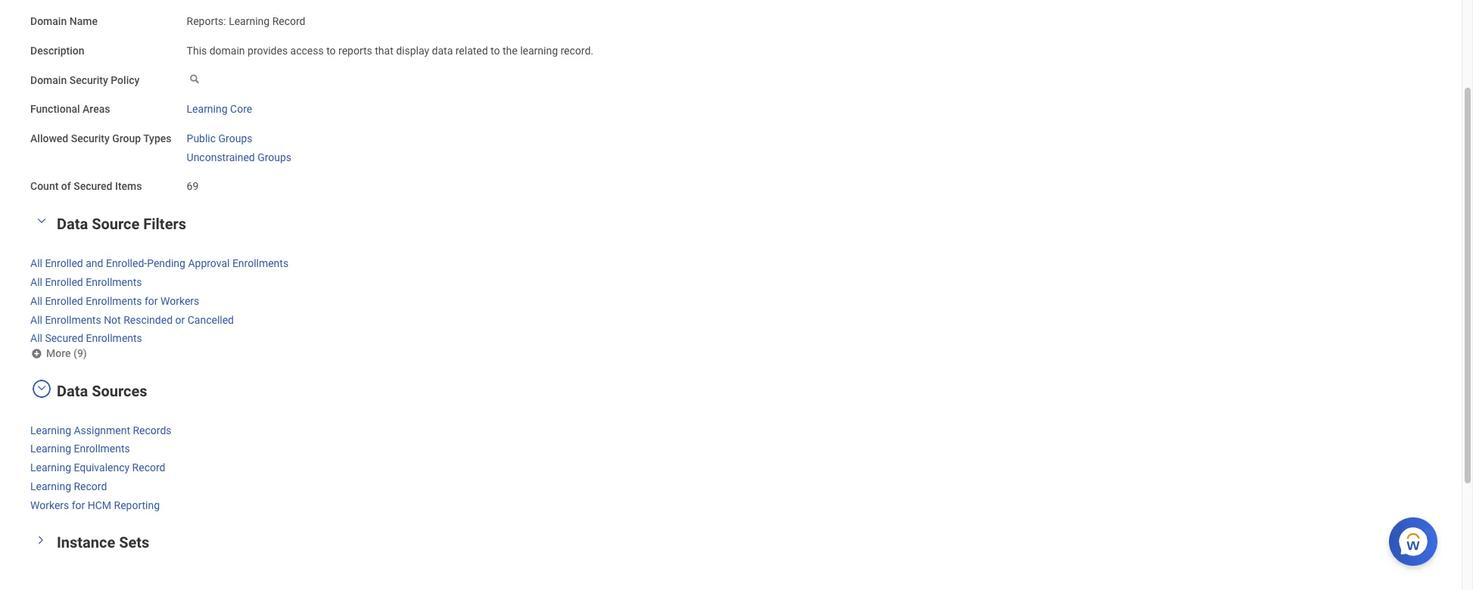 Task type: describe. For each thing, give the bounding box(es) containing it.
enrollments up not
[[86, 295, 142, 307]]

enrolled-
[[106, 258, 147, 270]]

this
[[187, 44, 207, 57]]

data
[[432, 44, 453, 57]]

all enrollments not rescinded or cancelled link
[[30, 311, 234, 326]]

all for all enrolled enrollments
[[30, 276, 42, 288]]

all for all enrollments not rescinded or cancelled
[[30, 314, 42, 326]]

domain name
[[30, 15, 98, 27]]

workers inside data sources group
[[30, 499, 69, 512]]

domain for domain security policy
[[30, 74, 67, 86]]

data source filters group
[[30, 212, 1432, 361]]

provides
[[248, 44, 288, 57]]

description
[[30, 44, 84, 57]]

domain for domain name
[[30, 15, 67, 27]]

more (9) button
[[30, 346, 88, 361]]

unconstrained groups link
[[187, 148, 292, 163]]

count of secured items
[[30, 180, 142, 192]]

learning record link
[[30, 478, 107, 493]]

count
[[30, 180, 59, 192]]

sources
[[92, 382, 147, 400]]

rescinded
[[123, 314, 173, 326]]

chevron down image for instance sets
[[36, 532, 46, 550]]

assignment
[[74, 424, 130, 437]]

reports: learning record
[[187, 15, 305, 27]]

public groups link
[[187, 129, 252, 145]]

2 to from the left
[[491, 44, 500, 57]]

this domain provides access to reports that display data related to the learning record.
[[187, 44, 594, 57]]

name
[[69, 15, 98, 27]]

instance sets
[[57, 534, 149, 552]]

hcm
[[88, 499, 111, 512]]

learning equivalency record link
[[30, 459, 165, 474]]

unconstrained
[[187, 151, 255, 163]]

workers for hcm reporting
[[30, 499, 160, 512]]

source
[[92, 215, 140, 233]]

all secured enrollments link
[[30, 330, 142, 345]]

security for allowed
[[71, 132, 110, 145]]

enrollments up all enrolled enrollments for workers link
[[86, 276, 142, 288]]

all enrollments not rescinded or cancelled
[[30, 314, 234, 326]]

data sources
[[57, 382, 147, 400]]

learning for learning enrollments
[[30, 443, 71, 455]]

all enrolled enrollments link
[[30, 273, 142, 288]]

all for all secured enrollments
[[30, 333, 42, 345]]

more (9)
[[46, 347, 87, 360]]

learning enrollments link
[[30, 440, 130, 455]]

all enrolled enrollments for workers link
[[30, 292, 199, 307]]

items selected list inside data sources group
[[30, 421, 196, 513]]

learning equivalency record
[[30, 462, 165, 474]]

unconstrained groups
[[187, 151, 292, 163]]

learning core link
[[187, 100, 252, 115]]

equivalency
[[74, 462, 130, 474]]

not
[[104, 314, 121, 326]]

learning record
[[30, 481, 107, 493]]

records
[[133, 424, 172, 437]]

workers inside data source filters group
[[161, 295, 199, 307]]

types
[[143, 132, 172, 145]]

and
[[86, 258, 103, 270]]

areas
[[83, 103, 110, 115]]

pending
[[147, 258, 185, 270]]

data source filters button
[[57, 215, 186, 233]]

1 to from the left
[[326, 44, 336, 57]]

filters
[[143, 215, 186, 233]]



Task type: vqa. For each thing, say whether or not it's contained in the screenshot.
Carrie
no



Task type: locate. For each thing, give the bounding box(es) containing it.
all secured enrollments
[[30, 333, 142, 345]]

1 domain from the top
[[30, 15, 67, 27]]

2 horizontal spatial record
[[272, 15, 305, 27]]

functional
[[30, 103, 80, 115]]

record for learning equivalency record
[[132, 462, 165, 474]]

all enrolled and enrolled-pending approval enrollments
[[30, 258, 289, 270]]

0 vertical spatial for
[[145, 295, 158, 307]]

chevron down image for data sources
[[33, 383, 51, 393]]

all enrolled and enrolled-pending approval enrollments link
[[30, 255, 289, 270]]

count of secured items element
[[187, 171, 199, 193]]

reports
[[338, 44, 372, 57]]

enrolled for all enrolled enrollments
[[45, 276, 83, 288]]

for down learning record
[[72, 499, 85, 512]]

groups for unconstrained groups
[[258, 151, 292, 163]]

1 horizontal spatial to
[[491, 44, 500, 57]]

learning for learning core
[[187, 103, 228, 115]]

domain security policy
[[30, 74, 140, 86]]

for
[[145, 295, 158, 307], [72, 499, 85, 512]]

workers for hcm reporting link
[[30, 496, 160, 512]]

3 enrolled from the top
[[45, 295, 83, 307]]

access
[[290, 44, 324, 57]]

2 enrolled from the top
[[45, 276, 83, 288]]

learning assignment records
[[30, 424, 172, 437]]

1 horizontal spatial for
[[145, 295, 158, 307]]

2 vertical spatial chevron down image
[[36, 532, 46, 550]]

1 vertical spatial domain
[[30, 74, 67, 86]]

group
[[112, 132, 141, 145]]

enrolled for all enrolled enrollments for workers
[[45, 295, 83, 307]]

data sources button
[[57, 382, 147, 400]]

data for data sources
[[57, 382, 88, 400]]

1 vertical spatial data
[[57, 382, 88, 400]]

2 all from the top
[[30, 276, 42, 288]]

instance sets button
[[57, 534, 149, 552]]

to left the
[[491, 44, 500, 57]]

core
[[230, 103, 252, 115]]

2 vertical spatial items selected list
[[30, 421, 196, 513]]

chevron down image left the instance on the bottom
[[36, 532, 46, 550]]

security for domain
[[69, 74, 108, 86]]

reports:
[[187, 15, 226, 27]]

items
[[115, 180, 142, 192]]

2 data from the top
[[57, 382, 88, 400]]

learning for learning equivalency record
[[30, 462, 71, 474]]

data down of
[[57, 215, 88, 233]]

security down the areas at the top left of page
[[71, 132, 110, 145]]

enrolled up all enrolled enrollments for workers link
[[45, 276, 83, 288]]

0 vertical spatial enrolled
[[45, 258, 83, 270]]

0 horizontal spatial workers
[[30, 499, 69, 512]]

69
[[187, 180, 199, 192]]

workers
[[161, 295, 199, 307], [30, 499, 69, 512]]

security
[[69, 74, 108, 86], [71, 132, 110, 145]]

0 vertical spatial security
[[69, 74, 108, 86]]

enrollments right approval
[[232, 258, 289, 270]]

chevron down image inside data source filters group
[[33, 216, 51, 227]]

secured up more (9)
[[45, 333, 83, 345]]

related
[[456, 44, 488, 57]]

data
[[57, 215, 88, 233], [57, 382, 88, 400]]

groups right unconstrained
[[258, 151, 292, 163]]

1 enrolled from the top
[[45, 258, 83, 270]]

0 horizontal spatial for
[[72, 499, 85, 512]]

the
[[503, 44, 518, 57]]

functional areas
[[30, 103, 110, 115]]

cancelled
[[188, 314, 234, 326]]

all inside all enrollments not rescinded or cancelled link
[[30, 314, 42, 326]]

1 vertical spatial security
[[71, 132, 110, 145]]

2 vertical spatial record
[[74, 481, 107, 493]]

or
[[175, 314, 185, 326]]

learning
[[520, 44, 558, 57]]

public
[[187, 132, 216, 145]]

learning enrollments
[[30, 443, 130, 455]]

items selected list containing all enrolled and enrolled-pending approval enrollments
[[30, 255, 313, 346]]

learning core
[[187, 103, 252, 115]]

domain
[[30, 15, 67, 27], [30, 74, 67, 86]]

display
[[396, 44, 429, 57]]

all inside all enrolled enrollments link
[[30, 276, 42, 288]]

record up workers for hcm reporting link
[[74, 481, 107, 493]]

0 vertical spatial workers
[[161, 295, 199, 307]]

1 horizontal spatial groups
[[258, 151, 292, 163]]

1 data from the top
[[57, 215, 88, 233]]

1 vertical spatial workers
[[30, 499, 69, 512]]

0 horizontal spatial groups
[[218, 132, 252, 145]]

(9)
[[73, 347, 87, 360]]

3 all from the top
[[30, 295, 42, 307]]

all for all enrolled and enrolled-pending approval enrollments
[[30, 258, 42, 270]]

enrolled up all enrolled enrollments link
[[45, 258, 83, 270]]

2 domain from the top
[[30, 74, 67, 86]]

all enrolled enrollments for workers
[[30, 295, 199, 307]]

domain up functional
[[30, 74, 67, 86]]

0 vertical spatial groups
[[218, 132, 252, 145]]

enrolled down 'all enrolled enrollments' at the left of the page
[[45, 295, 83, 307]]

record up access
[[272, 15, 305, 27]]

secured
[[74, 180, 112, 192], [45, 333, 83, 345]]

secured right of
[[74, 180, 112, 192]]

all for all enrolled enrollments for workers
[[30, 295, 42, 307]]

chevron down image down more
[[33, 383, 51, 393]]

5 all from the top
[[30, 333, 42, 345]]

more
[[46, 347, 71, 360]]

1 vertical spatial secured
[[45, 333, 83, 345]]

sets
[[119, 534, 149, 552]]

allowed
[[30, 132, 68, 145]]

record down records
[[132, 462, 165, 474]]

items selected list
[[187, 129, 316, 165], [30, 255, 313, 346], [30, 421, 196, 513]]

record inside domain name element
[[272, 15, 305, 27]]

0 vertical spatial data
[[57, 215, 88, 233]]

items selected list inside data source filters group
[[30, 255, 313, 346]]

enrollments
[[232, 258, 289, 270], [86, 276, 142, 288], [86, 295, 142, 307], [45, 314, 101, 326], [86, 333, 142, 345], [74, 443, 130, 455]]

all inside all secured enrollments link
[[30, 333, 42, 345]]

policy
[[111, 74, 140, 86]]

domain up description
[[30, 15, 67, 27]]

groups up unconstrained groups link in the top of the page
[[218, 132, 252, 145]]

enrollments up learning equivalency record link
[[74, 443, 130, 455]]

0 vertical spatial record
[[272, 15, 305, 27]]

enrolled
[[45, 258, 83, 270], [45, 276, 83, 288], [45, 295, 83, 307]]

enrollments down not
[[86, 333, 142, 345]]

chevron down image down count
[[33, 216, 51, 227]]

record for reports: learning record
[[272, 15, 305, 27]]

0 vertical spatial domain
[[30, 15, 67, 27]]

4 all from the top
[[30, 314, 42, 326]]

workers down learning record
[[30, 499, 69, 512]]

secured inside items selected list
[[45, 333, 83, 345]]

of
[[61, 180, 71, 192]]

1 vertical spatial enrolled
[[45, 276, 83, 288]]

groups for public groups
[[218, 132, 252, 145]]

to
[[326, 44, 336, 57], [491, 44, 500, 57]]

all inside all enrolled enrollments for workers link
[[30, 295, 42, 307]]

enrollments up all secured enrollments link
[[45, 314, 101, 326]]

1 all from the top
[[30, 258, 42, 270]]

1 vertical spatial for
[[72, 499, 85, 512]]

0 vertical spatial items selected list
[[187, 129, 316, 165]]

0 vertical spatial chevron down image
[[33, 216, 51, 227]]

learning
[[229, 15, 270, 27], [187, 103, 228, 115], [30, 424, 71, 437], [30, 443, 71, 455], [30, 462, 71, 474], [30, 481, 71, 493]]

that
[[375, 44, 393, 57]]

1 horizontal spatial workers
[[161, 295, 199, 307]]

for inside data sources group
[[72, 499, 85, 512]]

for inside data source filters group
[[145, 295, 158, 307]]

0 horizontal spatial record
[[74, 481, 107, 493]]

1 vertical spatial groups
[[258, 151, 292, 163]]

security up the areas at the top left of page
[[69, 74, 108, 86]]

1 vertical spatial chevron down image
[[33, 383, 51, 393]]

chevron down image
[[33, 216, 51, 227], [33, 383, 51, 393], [36, 532, 46, 550]]

public groups
[[187, 132, 252, 145]]

1 vertical spatial record
[[132, 462, 165, 474]]

1 horizontal spatial record
[[132, 462, 165, 474]]

allowed security group types
[[30, 132, 172, 145]]

learning assignment records link
[[30, 421, 172, 437]]

data for data source filters
[[57, 215, 88, 233]]

chevron down image inside data sources group
[[33, 383, 51, 393]]

all inside all enrolled and enrolled-pending approval enrollments link
[[30, 258, 42, 270]]

to right access
[[326, 44, 336, 57]]

data source filters
[[57, 215, 186, 233]]

groups
[[218, 132, 252, 145], [258, 151, 292, 163]]

for up rescinded
[[145, 295, 158, 307]]

instance
[[57, 534, 115, 552]]

reporting
[[114, 499, 160, 512]]

chevron down image for data source filters
[[33, 216, 51, 227]]

0 vertical spatial secured
[[74, 180, 112, 192]]

items selected list containing learning assignment records
[[30, 421, 196, 513]]

workers up or
[[161, 295, 199, 307]]

1 vertical spatial items selected list
[[30, 255, 313, 346]]

domain
[[209, 44, 245, 57]]

2 vertical spatial enrolled
[[45, 295, 83, 307]]

all enrolled enrollments
[[30, 276, 142, 288]]

domain name element
[[187, 6, 305, 29]]

approval
[[188, 258, 230, 270]]

enrollments inside data sources group
[[74, 443, 130, 455]]

learning for learning assignment records
[[30, 424, 71, 437]]

record.
[[561, 44, 594, 57]]

items selected list containing public groups
[[187, 129, 316, 165]]

data sources group
[[30, 379, 1432, 513]]

learning for learning record
[[30, 481, 71, 493]]

data down more (9)
[[57, 382, 88, 400]]

record
[[272, 15, 305, 27], [132, 462, 165, 474], [74, 481, 107, 493]]

enrolled for all enrolled and enrolled-pending approval enrollments
[[45, 258, 83, 270]]

all
[[30, 258, 42, 270], [30, 276, 42, 288], [30, 295, 42, 307], [30, 314, 42, 326], [30, 333, 42, 345]]

0 horizontal spatial to
[[326, 44, 336, 57]]

learning inside domain name element
[[229, 15, 270, 27]]



